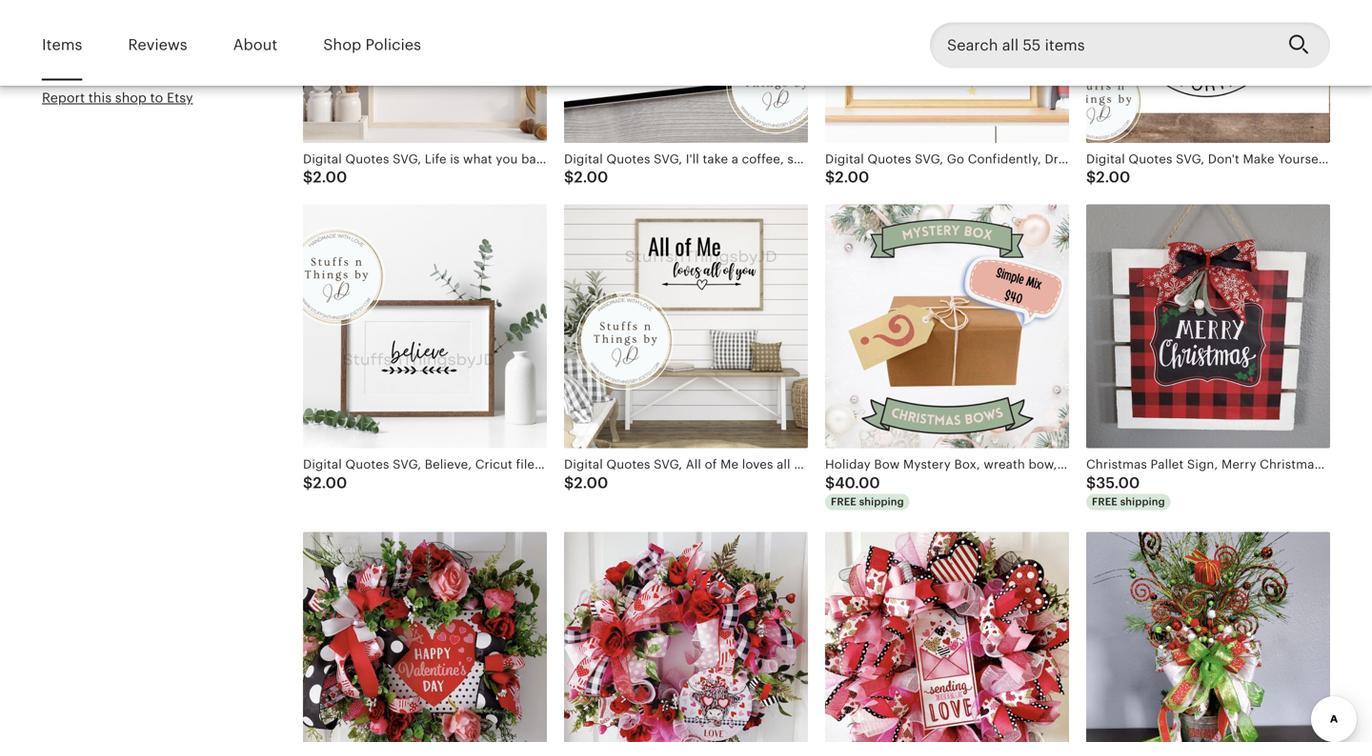 Task type: vqa. For each thing, say whether or not it's contained in the screenshot.
canvas within Antique oil canvas flanders school painting bishop cardinal interior scene
no



Task type: describe. For each thing, give the bounding box(es) containing it.
$ for digital quotes svg, go confidently, dreams, cricut files, download, cut files, love quote, farmhouse, quote, stencil, printable image
[[826, 169, 835, 186]]

report
[[42, 90, 85, 105]]

digital quotes svg, go confidently, dreams, cricut files, download, cut files, love quote, farmhouse, quote, stencil, printable image
[[826, 0, 1070, 143]]

free for 40.00
[[831, 496, 857, 508]]

2.00 for digital quotes svg, go confidently, dreams, cricut files, download, cut files, love quote, farmhouse, quote, stencil, printable image
[[835, 169, 870, 186]]

about
[[233, 36, 278, 53]]

2.00 for digital quotes svg, all of me loves all of you, cricut files, download, cut files, love quote, farmhouse, quote, stencil, printable image
[[574, 475, 609, 492]]

shop policies link
[[323, 23, 421, 67]]

holiday bow mystery box, wreath bow, gift bow, bows, christmas bows, mantle, christmas decorations, mystery box, multiple varieties image
[[826, 205, 1070, 449]]

$ 2.00 for digital quotes svg, life is what you bake it, cricut files, download, cut files, farmhouse, quote, stencil, printable, inspiration, kitchen image
[[303, 169, 347, 186]]

christmas pallet sign, merry christmas, wood hanger, wood sign, wall decor, holiday decor image
[[1087, 205, 1331, 449]]

report this shop to etsy
[[42, 90, 193, 105]]

digital quotes svg, believe, cricut files, download, cut files, inspirational quote, farmhouse, quote, stencil, printable, one word quote image
[[303, 205, 547, 449]]

$ 2.00 for digital quotes svg, go confidently, dreams, cricut files, download, cut files, love quote, farmhouse, quote, stencil, printable image
[[826, 169, 870, 186]]

$ inside the $ 35.00 free shipping
[[1087, 475, 1097, 492]]

2.00 for the digital quotes svg, believe, cricut files, download, cut files, inspirational quote, farmhouse, quote, stencil, printable, one word quote image
[[313, 475, 347, 492]]

digital quotes svg, all of me loves all of you, cricut files, download, cut files, love quote, farmhouse, quote, stencil, printable image
[[564, 205, 808, 449]]

shop
[[115, 90, 147, 105]]

$ 35.00 free shipping
[[1087, 475, 1166, 508]]

$ for digital quotes svg, life is what you bake it, cricut files, download, cut files, farmhouse, quote, stencil, printable, inspiration, kitchen image
[[303, 169, 313, 186]]

$ 2.00 for digital quotes svg, i'll take a coffee, sunshine, cricut files, download, cut files, love quote, farmhouse, quote, stencil, printable image
[[564, 169, 609, 186]]

to
[[150, 90, 163, 105]]

Search all 55 items text field
[[930, 22, 1274, 68]]

valentine wreath, valentine's day, valentine's wreath, pink wreath, front door, porch decor, unique home decor, handmade floral design image
[[303, 532, 547, 743]]

shop policies
[[323, 36, 421, 53]]

etsy
[[167, 90, 193, 105]]

$ 2.00 for the digital quotes svg, believe, cricut files, download, cut files, inspirational quote, farmhouse, quote, stencil, printable, one word quote image
[[303, 475, 347, 492]]

$ 40.00 free shipping
[[826, 475, 904, 508]]

$ for digital quotes svg, all of me loves all of you, cricut files, download, cut files, love quote, farmhouse, quote, stencil, printable image
[[564, 475, 574, 492]]

shop
[[323, 36, 362, 53]]

valentine wreath, valentine's day, valentine's wreath, pink wreath, heart wreath, heart, front door, love wreath, red and pink, sending love image
[[826, 532, 1070, 743]]

shipping for 40.00
[[860, 496, 904, 508]]

policies
[[366, 36, 421, 53]]

this
[[88, 90, 112, 105]]



Task type: locate. For each thing, give the bounding box(es) containing it.
shipping down 35.00 on the right bottom
[[1121, 496, 1166, 508]]

40.00
[[835, 475, 881, 492]]

digital quotes svg, i'll take a coffee, sunshine, cricut files, download, cut files, love quote, farmhouse, quote, stencil, printable image
[[564, 0, 808, 143]]

2 shipping from the left
[[1121, 496, 1166, 508]]

2 free from the left
[[1093, 496, 1118, 508]]

$ for digital quotes svg, don't make yourself small, cricut files, download, cut files, inspirational, farmhouse, quote, stencil, printable image
[[1087, 169, 1097, 186]]

1 horizontal spatial shipping
[[1121, 496, 1166, 508]]

items
[[42, 36, 82, 53]]

digital quotes svg, don't make yourself small, cricut files, download, cut files, inspirational, farmhouse, quote, stencil, printable image
[[1087, 0, 1331, 143]]

$ inside $ 40.00 free shipping
[[826, 475, 835, 492]]

2.00
[[313, 169, 347, 186], [574, 169, 609, 186], [835, 169, 870, 186], [1097, 169, 1131, 186], [313, 475, 347, 492], [574, 475, 609, 492]]

items link
[[42, 23, 82, 67]]

free down 35.00 on the right bottom
[[1093, 496, 1118, 508]]

1 free from the left
[[831, 496, 857, 508]]

1 horizontal spatial free
[[1093, 496, 1118, 508]]

2.00 for digital quotes svg, life is what you bake it, cricut files, download, cut files, farmhouse, quote, stencil, printable, inspiration, kitchen image
[[313, 169, 347, 186]]

shipping inside $ 40.00 free shipping
[[860, 496, 904, 508]]

free inside the $ 35.00 free shipping
[[1093, 496, 1118, 508]]

shipping down 40.00
[[860, 496, 904, 508]]

free inside $ 40.00 free shipping
[[831, 496, 857, 508]]

shipping
[[860, 496, 904, 508], [1121, 496, 1166, 508]]

about link
[[233, 23, 278, 67]]

free down 40.00
[[831, 496, 857, 508]]

$ 2.00
[[303, 169, 347, 186], [564, 169, 609, 186], [826, 169, 870, 186], [1087, 169, 1131, 186], [303, 475, 347, 492], [564, 475, 609, 492]]

digital quotes svg, life is what you bake it, cricut files, download, cut files, farmhouse, quote, stencil, printable, inspiration, kitchen image
[[303, 0, 547, 143]]

35.00
[[1097, 475, 1141, 492]]

$ for digital quotes svg, i'll take a coffee, sunshine, cricut files, download, cut files, love quote, farmhouse, quote, stencil, printable image
[[564, 169, 574, 186]]

2.00 for digital quotes svg, i'll take a coffee, sunshine, cricut files, download, cut files, love quote, farmhouse, quote, stencil, printable image
[[574, 169, 609, 186]]

0 horizontal spatial shipping
[[860, 496, 904, 508]]

report this shop to etsy link
[[42, 90, 193, 105]]

$ for the digital quotes svg, believe, cricut files, download, cut files, inspirational quote, farmhouse, quote, stencil, printable, one word quote image
[[303, 475, 313, 492]]

$ 2.00 for digital quotes svg, don't make yourself small, cricut files, download, cut files, inspirational, farmhouse, quote, stencil, printable image
[[1087, 169, 1131, 186]]

free
[[831, 496, 857, 508], [1093, 496, 1118, 508]]

0 horizontal spatial free
[[831, 496, 857, 508]]

free for 35.00
[[1093, 496, 1118, 508]]

2.00 for digital quotes svg, don't make yourself small, cricut files, download, cut files, inspirational, farmhouse, quote, stencil, printable image
[[1097, 169, 1131, 186]]

$
[[303, 169, 313, 186], [564, 169, 574, 186], [826, 169, 835, 186], [1087, 169, 1097, 186], [303, 475, 313, 492], [564, 475, 574, 492], [826, 475, 835, 492], [1087, 475, 1097, 492]]

1 shipping from the left
[[860, 496, 904, 508]]

reviews
[[128, 36, 187, 53]]

shipping inside the $ 35.00 free shipping
[[1121, 496, 1166, 508]]

highland cow wreath, cow, valentine wreath, valentine's day, pink wreath, front door, love wreath, artistic floral, unique home decor image
[[564, 532, 808, 743]]

shipping for 35.00
[[1121, 496, 1166, 508]]

christmas tree toppers, candy christmas, candy decorations, tree decorations, grinch decorations, buffalo plaid, rose gold topper image
[[1087, 532, 1331, 743]]

$ 2.00 for digital quotes svg, all of me loves all of you, cricut files, download, cut files, love quote, farmhouse, quote, stencil, printable image
[[564, 475, 609, 492]]

reviews link
[[128, 23, 187, 67]]



